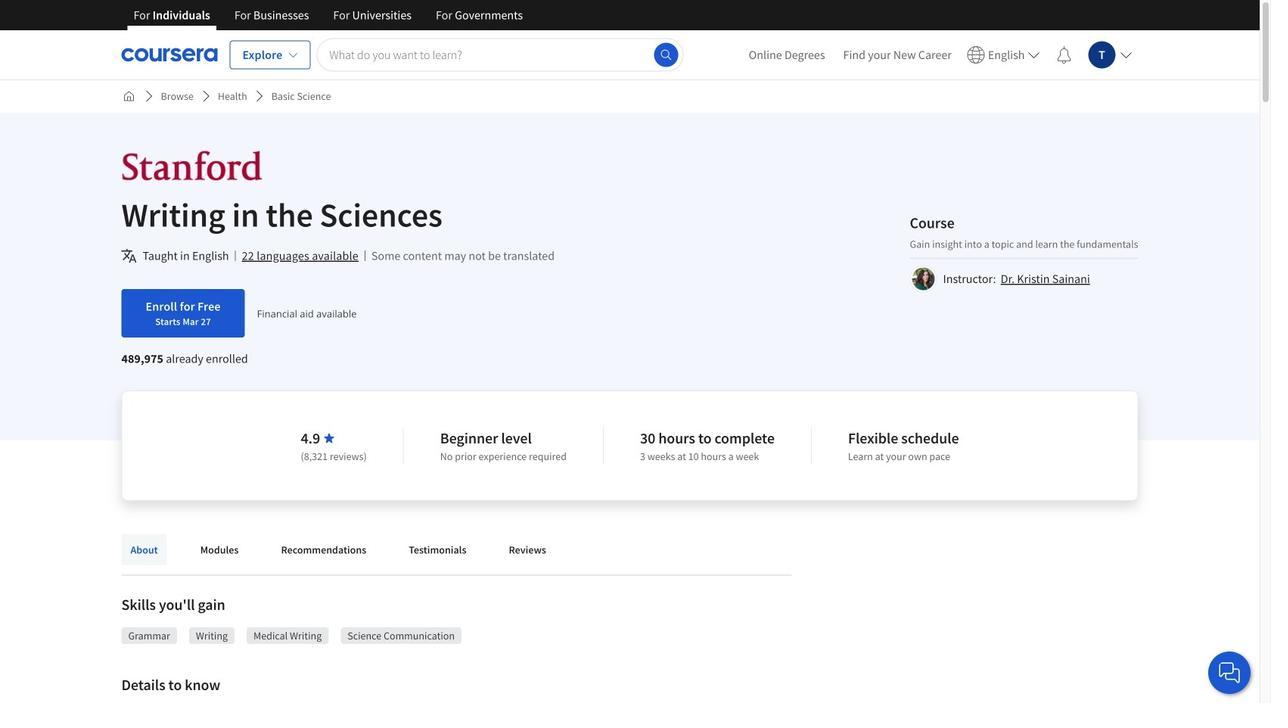 Task type: vqa. For each thing, say whether or not it's contained in the screenshot.
The Banner navigation
yes



Task type: describe. For each thing, give the bounding box(es) containing it.
banner navigation
[[121, 0, 535, 42]]

What do you want to learn? text field
[[317, 38, 684, 72]]

dr. kristin sainani image
[[913, 268, 935, 290]]

coursera image
[[121, 43, 218, 67]]



Task type: locate. For each thing, give the bounding box(es) containing it.
home image
[[123, 90, 135, 102]]

stanford university image
[[121, 149, 263, 183]]

None search field
[[317, 38, 684, 72]]



